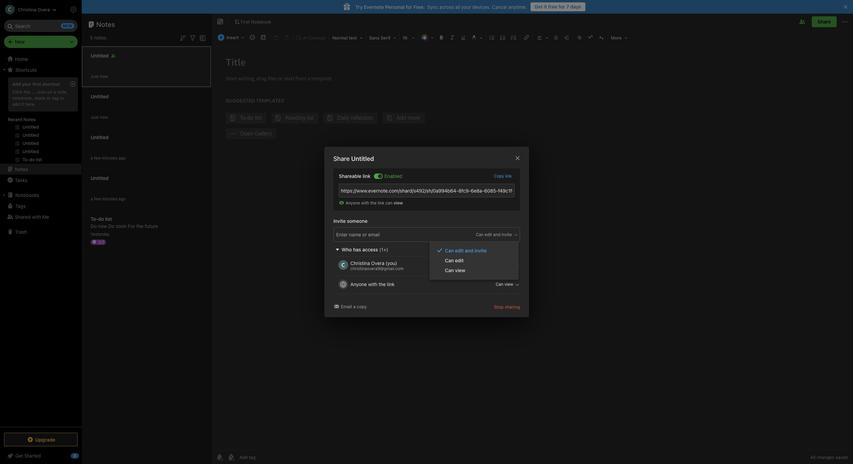 Task type: describe. For each thing, give the bounding box(es) containing it.
edit for can edit link
[[455, 258, 464, 264]]

2 just from the top
[[91, 115, 99, 120]]

copy
[[494, 174, 504, 179]]

and inside field
[[493, 232, 500, 237]]

copy
[[357, 304, 367, 310]]

(you)
[[386, 261, 397, 266]]

can view link
[[430, 266, 518, 275]]

share untitled
[[333, 155, 374, 162]]

7
[[567, 4, 569, 10]]

home link
[[0, 53, 82, 64]]

tasks button
[[0, 175, 81, 186]]

who
[[342, 247, 352, 253]]

the inside to-do list do now do soon for the future
[[136, 223, 144, 229]]

insert link image
[[522, 33, 531, 42]]

can edit and invite link
[[430, 246, 518, 256]]

stop sharing
[[494, 304, 520, 310]]

1 a few minutes ago from the top
[[91, 156, 126, 161]]

1 vertical spatial now
[[100, 115, 108, 120]]

anyone with the link
[[350, 282, 395, 288]]

alignment image
[[534, 33, 551, 42]]

add a reminder image
[[216, 454, 224, 462]]

share button
[[812, 16, 837, 27]]

anyone for anyone with the link
[[350, 282, 367, 288]]

insert image
[[216, 33, 247, 42]]

2 minutes from the top
[[102, 196, 117, 202]]

devices.
[[473, 4, 491, 10]]

0/3
[[98, 240, 104, 245]]

anyone for anyone with the link can view
[[346, 201, 360, 206]]

copy link button
[[494, 173, 512, 179]]

email a copy button
[[333, 304, 368, 310]]

for
[[128, 223, 135, 229]]

all changes saved
[[811, 455, 848, 461]]

can for can view link
[[445, 268, 454, 273]]

shortcut
[[42, 81, 60, 87]]

link down 'christinaovera9@gmail.com'
[[387, 282, 395, 288]]

1 minutes from the top
[[102, 156, 117, 161]]

a inside icon on a note, notebook, stack or tag to add it here.
[[54, 89, 56, 95]]

it inside get it free for 7 days "button"
[[544, 4, 547, 10]]

changes
[[817, 455, 835, 461]]

dropdown list menu
[[430, 246, 518, 275]]

view for can view field
[[504, 282, 513, 287]]

anytime.
[[509, 4, 527, 10]]

get
[[535, 4, 543, 10]]

christina overa (you) christinaovera9@gmail.com
[[350, 261, 404, 272]]

cancel
[[492, 4, 507, 10]]

all
[[811, 455, 816, 461]]

settings image
[[69, 5, 78, 14]]

the down 'christinaovera9@gmail.com'
[[379, 282, 386, 288]]

christinaovera9@gmail.com
[[350, 266, 404, 272]]

tag
[[52, 95, 59, 101]]

shortcuts button
[[0, 64, 81, 75]]

underline image
[[459, 33, 468, 42]]

invite inside can edit and invite field
[[502, 232, 512, 237]]

can view for can view field
[[496, 282, 513, 287]]

can for can edit and invite field
[[476, 232, 484, 237]]

to
[[60, 95, 64, 101]]

can edit and invite inside field
[[476, 232, 512, 237]]

expand notebooks image
[[2, 192, 7, 198]]

or
[[47, 95, 51, 101]]

here.
[[25, 101, 36, 107]]

shareable
[[339, 173, 361, 179]]

expand note image
[[216, 18, 224, 26]]

someone
[[347, 218, 368, 224]]

can edit and invite inside the dropdown list menu
[[445, 248, 487, 254]]

trash
[[15, 229, 27, 235]]

notebooks link
[[0, 190, 81, 201]]

1 ago from the top
[[118, 156, 126, 161]]

the left can
[[370, 201, 377, 206]]

Can view field
[[464, 282, 520, 288]]

add your first shortcut
[[12, 81, 60, 87]]

first notebook
[[241, 19, 271, 24]]

saved
[[836, 455, 848, 461]]

email
[[341, 304, 352, 310]]

trash link
[[0, 227, 81, 237]]

group containing add your first shortcut
[[0, 75, 81, 167]]

do
[[98, 216, 104, 222]]

notebook,
[[12, 95, 33, 101]]

email a copy
[[341, 304, 367, 310]]

recent
[[8, 117, 22, 122]]

shareable link
[[339, 173, 371, 179]]

all
[[455, 4, 460, 10]]

0 horizontal spatial your
[[22, 81, 31, 87]]

font size image
[[400, 33, 417, 42]]

try
[[355, 4, 363, 10]]

recent notes
[[8, 117, 36, 122]]

share for share untitled
[[333, 155, 350, 162]]

0 vertical spatial notes
[[96, 20, 115, 28]]

can view for can view link
[[445, 268, 465, 273]]

add
[[12, 81, 21, 87]]

personal
[[385, 4, 405, 10]]

shared
[[15, 214, 31, 220]]

2 vertical spatial notes
[[15, 166, 28, 172]]

christina
[[350, 261, 370, 266]]

with for shared with me
[[32, 214, 41, 220]]

(1+)
[[379, 247, 388, 253]]

tags button
[[0, 201, 81, 212]]

for for 7
[[559, 4, 565, 10]]

notes
[[94, 35, 106, 41]]

shared with me
[[15, 214, 49, 220]]

list
[[105, 216, 112, 222]]

who has access (1+)
[[342, 247, 388, 253]]

copy link
[[494, 174, 512, 179]]

0 horizontal spatial view
[[394, 201, 403, 206]]

days
[[571, 4, 581, 10]]

to-do list do now do soon for the future
[[91, 216, 158, 229]]

for for free:
[[406, 4, 412, 10]]

enabled
[[384, 173, 402, 179]]

to-
[[91, 216, 98, 222]]

numbered list image
[[498, 33, 508, 42]]

can edit
[[445, 258, 464, 264]]

note window element
[[212, 14, 853, 465]]

evernote
[[364, 4, 384, 10]]

link left can
[[378, 201, 384, 206]]



Task type: vqa. For each thing, say whether or not it's contained in the screenshot.
SHORTCUTS button
yes



Task type: locate. For each thing, give the bounding box(es) containing it.
1 vertical spatial with
[[32, 214, 41, 220]]

with up someone
[[361, 201, 369, 206]]

0 vertical spatial ago
[[118, 156, 126, 161]]

0 vertical spatial can edit and invite
[[476, 232, 512, 237]]

the right the for at the left of page
[[136, 223, 144, 229]]

the
[[24, 89, 30, 95], [370, 201, 377, 206], [136, 223, 144, 229], [379, 282, 386, 288]]

Shared URL text field
[[339, 184, 515, 198]]

edit up can view link
[[455, 258, 464, 264]]

stop sharing button
[[494, 304, 520, 310]]

it inside icon on a note, notebook, stack or tag to add it here.
[[21, 101, 24, 107]]

anyone with the link can view
[[346, 201, 403, 206]]

5 notes
[[90, 35, 106, 41]]

the left ...
[[24, 89, 30, 95]]

1 vertical spatial ago
[[118, 196, 126, 202]]

your up the click the ...
[[22, 81, 31, 87]]

notebooks
[[15, 192, 39, 198]]

and up can edit link
[[465, 248, 473, 254]]

edit up "can edit" at bottom
[[455, 248, 464, 254]]

font color image
[[419, 33, 436, 42]]

link left shared link switcher image
[[363, 173, 371, 179]]

a inside button
[[353, 304, 355, 310]]

ago
[[118, 156, 126, 161], [118, 196, 126, 202]]

view for can view link
[[455, 268, 465, 273]]

with left me
[[32, 214, 41, 220]]

it down notebook,
[[21, 101, 24, 107]]

1 vertical spatial it
[[21, 101, 24, 107]]

indent image
[[552, 33, 561, 42]]

tree containing home
[[0, 53, 82, 427]]

future
[[145, 223, 158, 229]]

can for can edit link
[[445, 258, 454, 264]]

0 vertical spatial edit
[[485, 232, 492, 237]]

task image
[[248, 33, 257, 42]]

2 for from the left
[[406, 4, 412, 10]]

2 vertical spatial now
[[98, 223, 107, 229]]

Select permission field
[[463, 232, 518, 238]]

calendar event image
[[259, 33, 268, 42]]

0 vertical spatial a few minutes ago
[[91, 156, 126, 161]]

1 vertical spatial view
[[455, 268, 465, 273]]

can view inside field
[[496, 282, 513, 287]]

across
[[440, 4, 454, 10]]

do down list
[[108, 223, 115, 229]]

click
[[12, 89, 22, 95]]

1 vertical spatial just now
[[91, 115, 108, 120]]

and inside the dropdown list menu
[[465, 248, 473, 254]]

1 for from the left
[[559, 4, 565, 10]]

0 vertical spatial just now
[[91, 74, 108, 79]]

1 vertical spatial can edit and invite
[[445, 248, 487, 254]]

group
[[0, 75, 81, 167]]

first
[[32, 81, 41, 87]]

1 vertical spatial invite
[[475, 248, 487, 254]]

new
[[15, 39, 25, 45]]

0 horizontal spatial can view
[[445, 268, 465, 273]]

can down can edit and invite link
[[445, 258, 454, 264]]

note,
[[57, 89, 68, 95]]

can edit and invite up can edit link
[[445, 248, 487, 254]]

tree
[[0, 53, 82, 427]]

can edit link
[[430, 256, 518, 266]]

your
[[462, 4, 471, 10], [22, 81, 31, 87]]

Add tag field
[[335, 231, 417, 239]]

few
[[94, 156, 101, 161], [94, 196, 101, 202]]

0 vertical spatial minutes
[[102, 156, 117, 161]]

2 just now from the top
[[91, 115, 108, 120]]

Christina Overa (you) Access dropdown field
[[464, 263, 520, 269]]

now inside to-do list do now do soon for the future
[[98, 223, 107, 229]]

0 vertical spatial just
[[91, 74, 99, 79]]

1 horizontal spatial invite
[[502, 232, 512, 237]]

home
[[15, 56, 28, 62]]

with for anyone with the link
[[368, 282, 377, 288]]

invite someone
[[333, 218, 368, 224]]

1 horizontal spatial share
[[818, 19, 831, 25]]

view inside field
[[504, 282, 513, 287]]

1 vertical spatial just
[[91, 115, 99, 120]]

first notebook button
[[232, 17, 274, 27]]

can view down "can edit" at bottom
[[445, 268, 465, 273]]

notes inside group
[[23, 117, 36, 122]]

bold image
[[437, 33, 446, 42]]

1 vertical spatial notes
[[23, 117, 36, 122]]

bulleted list image
[[487, 33, 497, 42]]

can up "can edit" at bottom
[[445, 248, 454, 254]]

with
[[361, 201, 369, 206], [32, 214, 41, 220], [368, 282, 377, 288]]

edit for can edit and invite field
[[485, 232, 492, 237]]

subscript image
[[597, 33, 606, 42]]

get it free for 7 days button
[[531, 2, 585, 11]]

new button
[[4, 36, 78, 48]]

share for share
[[818, 19, 831, 25]]

share
[[818, 19, 831, 25], [333, 155, 350, 162]]

try evernote personal for free: sync across all your devices. cancel anytime.
[[355, 4, 527, 10]]

notes up tasks at the top of the page
[[15, 166, 28, 172]]

2 vertical spatial edit
[[455, 258, 464, 264]]

0 horizontal spatial share
[[333, 155, 350, 162]]

2 do from the left
[[108, 223, 115, 229]]

link
[[363, 173, 371, 179], [505, 174, 512, 179], [378, 201, 384, 206], [387, 282, 395, 288]]

heading level image
[[330, 33, 365, 42]]

1 vertical spatial and
[[465, 248, 473, 254]]

upgrade button
[[4, 433, 78, 447]]

can for can view field
[[496, 282, 503, 287]]

1 horizontal spatial for
[[559, 4, 565, 10]]

edit inside field
[[485, 232, 492, 237]]

0 vertical spatial can view
[[445, 268, 465, 273]]

1 horizontal spatial do
[[108, 223, 115, 229]]

1 just from the top
[[91, 74, 99, 79]]

can
[[476, 232, 484, 237], [445, 248, 454, 254], [445, 258, 454, 264], [445, 268, 454, 273], [496, 282, 503, 287]]

1 horizontal spatial view
[[455, 268, 465, 273]]

your right all
[[462, 4, 471, 10]]

1 vertical spatial minutes
[[102, 196, 117, 202]]

free:
[[414, 4, 425, 10]]

just
[[91, 74, 99, 79], [91, 115, 99, 120]]

link inside button
[[505, 174, 512, 179]]

notes
[[96, 20, 115, 28], [23, 117, 36, 122], [15, 166, 28, 172]]

can
[[385, 201, 392, 206]]

0 vertical spatial and
[[493, 232, 500, 237]]

do
[[91, 223, 97, 229], [108, 223, 115, 229]]

notes right the recent
[[23, 117, 36, 122]]

...
[[32, 89, 36, 95]]

edit
[[485, 232, 492, 237], [455, 248, 464, 254], [455, 258, 464, 264]]

can view down christina overa (you) access dropdown field
[[496, 282, 513, 287]]

now
[[100, 74, 108, 79], [100, 115, 108, 120], [98, 223, 107, 229]]

can view
[[445, 268, 465, 273], [496, 282, 513, 287]]

0 vertical spatial few
[[94, 156, 101, 161]]

untitled
[[91, 53, 109, 58], [91, 94, 109, 99], [91, 134, 109, 140], [351, 155, 374, 162], [91, 175, 109, 181]]

access
[[362, 247, 378, 253]]

for left free:
[[406, 4, 412, 10]]

overa
[[371, 261, 384, 266]]

2 horizontal spatial view
[[504, 282, 513, 287]]

shared link switcher image
[[378, 174, 382, 178]]

it
[[544, 4, 547, 10], [21, 101, 24, 107]]

1 just now from the top
[[91, 74, 108, 79]]

1 vertical spatial can view
[[496, 282, 513, 287]]

sync
[[427, 4, 438, 10]]

0 vertical spatial share
[[818, 19, 831, 25]]

upgrade
[[35, 437, 55, 443]]

has
[[353, 247, 361, 253]]

superscript image
[[586, 33, 595, 42]]

0 horizontal spatial invite
[[475, 248, 487, 254]]

it right get
[[544, 4, 547, 10]]

for
[[559, 4, 565, 10], [406, 4, 412, 10]]

1 vertical spatial your
[[22, 81, 31, 87]]

icon on a note, notebook, stack or tag to add it here.
[[12, 89, 68, 107]]

with down 'christinaovera9@gmail.com'
[[368, 282, 377, 288]]

Search text field
[[9, 20, 73, 32]]

2 few from the top
[[94, 196, 101, 202]]

edit up can edit and invite link
[[485, 232, 492, 237]]

outdent image
[[562, 33, 572, 42]]

with for anyone with the link can view
[[361, 201, 369, 206]]

0 vertical spatial view
[[394, 201, 403, 206]]

can down "can edit" at bottom
[[445, 268, 454, 273]]

0 horizontal spatial do
[[91, 223, 97, 229]]

icon
[[37, 89, 46, 95]]

0 vertical spatial now
[[100, 74, 108, 79]]

anyone
[[346, 201, 360, 206], [350, 282, 367, 288]]

for inside "button"
[[559, 4, 565, 10]]

add tag image
[[227, 454, 235, 462]]

close image
[[514, 154, 522, 162]]

Note Editor text field
[[212, 46, 853, 451]]

1 vertical spatial edit
[[455, 248, 464, 254]]

None search field
[[9, 20, 73, 32]]

strikethrough image
[[575, 33, 585, 42]]

0 vertical spatial anyone
[[346, 201, 360, 206]]

1 horizontal spatial your
[[462, 4, 471, 10]]

on
[[47, 89, 52, 95]]

share inside button
[[818, 19, 831, 25]]

1 vertical spatial a few minutes ago
[[91, 196, 126, 202]]

soon
[[116, 223, 127, 229]]

view right can
[[394, 201, 403, 206]]

0 horizontal spatial for
[[406, 4, 412, 10]]

italic image
[[448, 33, 457, 42]]

font family image
[[367, 33, 399, 42]]

can edit and invite up can edit and invite link
[[476, 232, 512, 237]]

shortcuts
[[15, 67, 37, 73]]

1 horizontal spatial and
[[493, 232, 500, 237]]

notes link
[[0, 164, 81, 175]]

notebook
[[251, 19, 271, 24]]

1 vertical spatial share
[[333, 155, 350, 162]]

first
[[241, 19, 250, 24]]

1 vertical spatial few
[[94, 196, 101, 202]]

anyone up invite someone
[[346, 201, 360, 206]]

do down the to-
[[91, 223, 97, 229]]

0 horizontal spatial it
[[21, 101, 24, 107]]

tags
[[15, 203, 26, 209]]

invite
[[333, 218, 346, 224]]

more image
[[609, 33, 630, 42]]

free
[[548, 4, 558, 10]]

view up stop sharing button
[[504, 282, 513, 287]]

anyone down christina
[[350, 282, 367, 288]]

and up can edit and invite link
[[493, 232, 500, 237]]

1 do from the left
[[91, 223, 97, 229]]

2 vertical spatial with
[[368, 282, 377, 288]]

checklist image
[[509, 33, 519, 42]]

view down "can edit" at bottom
[[455, 268, 465, 273]]

1 horizontal spatial it
[[544, 4, 547, 10]]

can down christina overa (you) access dropdown field
[[496, 282, 503, 287]]

1 few from the top
[[94, 156, 101, 161]]

1 horizontal spatial can view
[[496, 282, 513, 287]]

click the ...
[[12, 89, 36, 95]]

stack
[[34, 95, 45, 101]]

yesterday
[[91, 232, 110, 237]]

can view inside the dropdown list menu
[[445, 268, 465, 273]]

for left 7
[[559, 4, 565, 10]]

2 a few minutes ago from the top
[[91, 196, 126, 202]]

can up can edit and invite link
[[476, 232, 484, 237]]

0 vertical spatial your
[[462, 4, 471, 10]]

sharing
[[505, 304, 520, 310]]

stop
[[494, 304, 504, 310]]

5
[[90, 35, 93, 41]]

notes up notes
[[96, 20, 115, 28]]

0 vertical spatial invite
[[502, 232, 512, 237]]

1 vertical spatial anyone
[[350, 282, 367, 288]]

tasks
[[15, 177, 27, 183]]

add
[[12, 101, 20, 107]]

highlight image
[[469, 33, 485, 42]]

2 vertical spatial view
[[504, 282, 513, 287]]

2 ago from the top
[[118, 196, 126, 202]]

link right copy at the top right of page
[[505, 174, 512, 179]]

shared with me link
[[0, 212, 81, 222]]

0 horizontal spatial and
[[465, 248, 473, 254]]

invite inside can edit and invite link
[[475, 248, 487, 254]]

view inside the dropdown list menu
[[455, 268, 465, 273]]

me
[[42, 214, 49, 220]]

0 vertical spatial it
[[544, 4, 547, 10]]

0 vertical spatial with
[[361, 201, 369, 206]]



